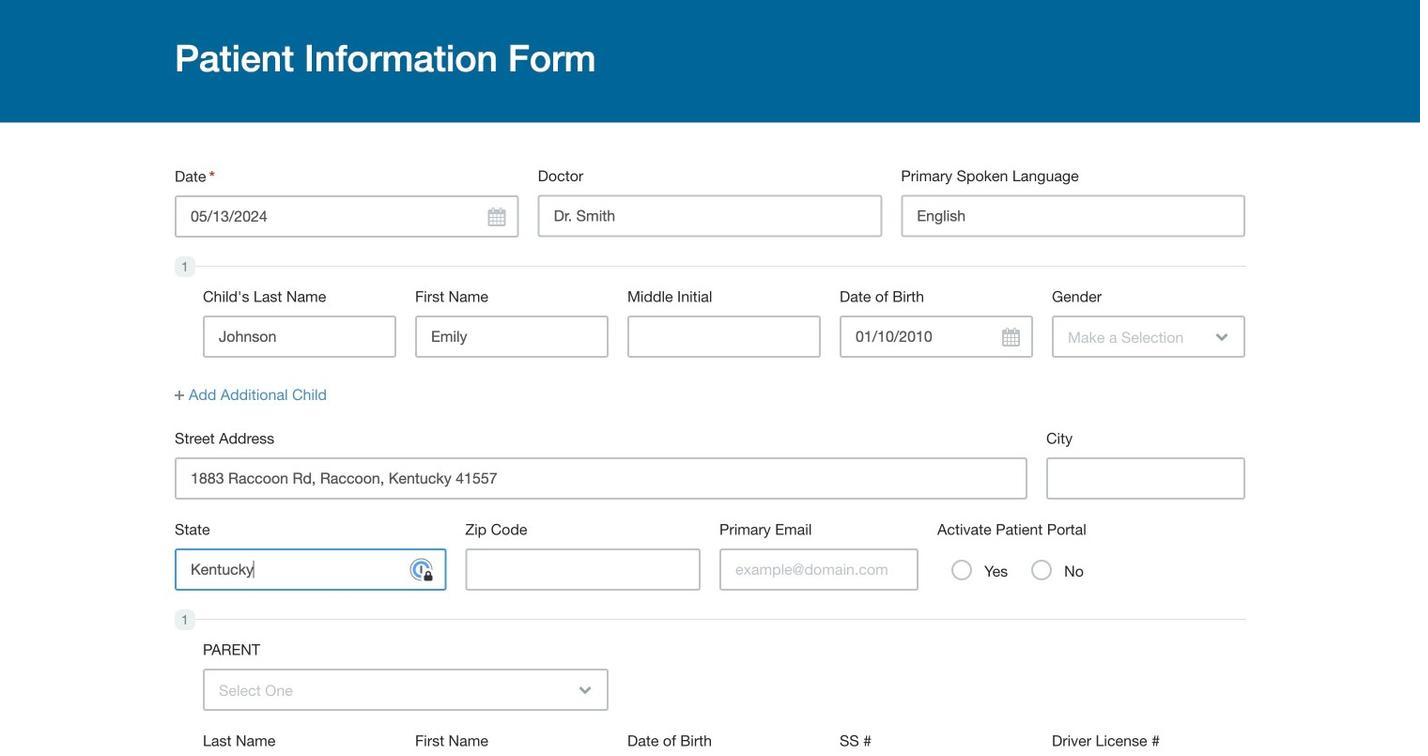 Task type: describe. For each thing, give the bounding box(es) containing it.
MM/DD/YYYY text field
[[175, 195, 519, 238]]



Task type: locate. For each thing, give the bounding box(es) containing it.
MM/DD/YYYY text field
[[840, 316, 1034, 358]]

None text field
[[538, 195, 883, 237], [901, 195, 1246, 237], [203, 316, 397, 358], [415, 316, 609, 358], [1047, 457, 1246, 500], [538, 195, 883, 237], [901, 195, 1246, 237], [203, 316, 397, 358], [415, 316, 609, 358], [1047, 457, 1246, 500]]

None text field
[[628, 316, 821, 358], [175, 457, 1028, 500], [175, 549, 447, 591], [465, 549, 701, 591], [628, 316, 821, 358], [175, 457, 1028, 500], [175, 549, 447, 591], [465, 549, 701, 591]]

example@domain.com text field
[[720, 549, 919, 591]]



Task type: vqa. For each thing, say whether or not it's contained in the screenshot.
topmost (xxx) xxx-xxxx number field
no



